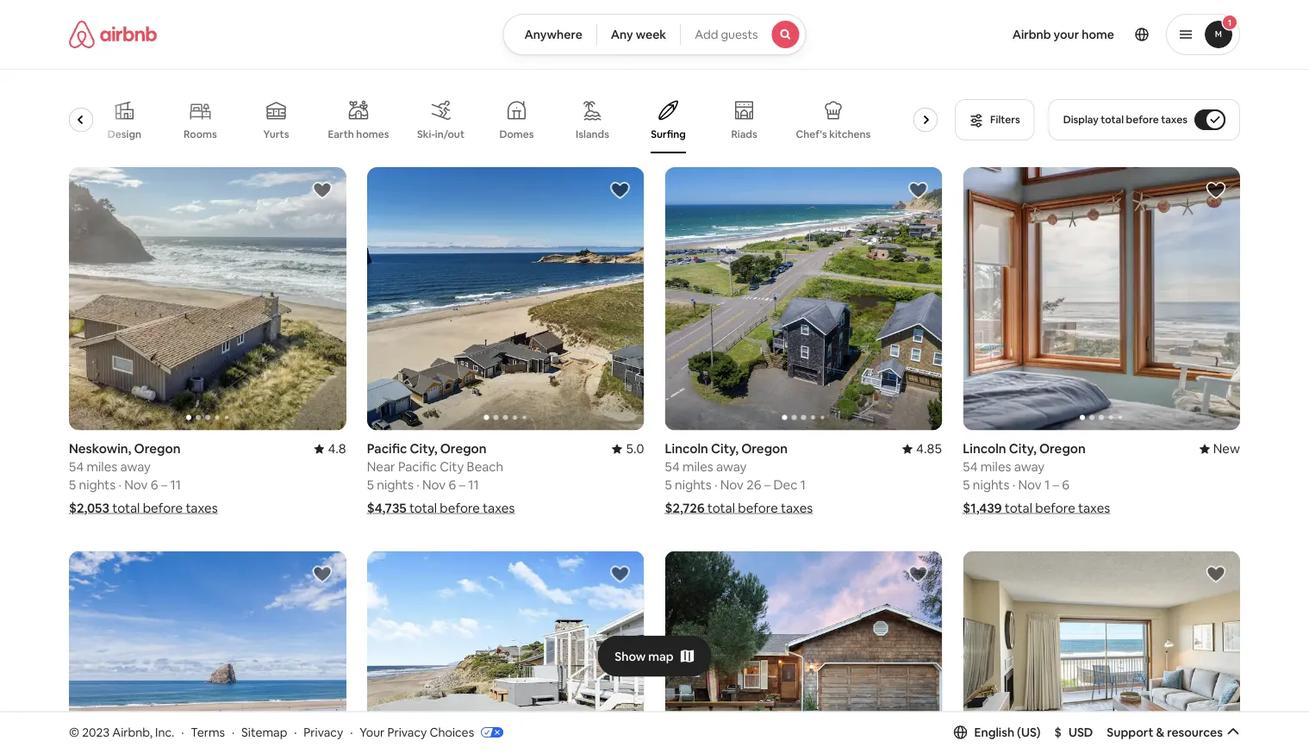 Task type: vqa. For each thing, say whether or not it's contained in the screenshot.
Add to wishlist: Lincoln Beach, Oregon image
yes



Task type: describe. For each thing, give the bounding box(es) containing it.
any
[[611, 27, 633, 42]]

lincoln for lincoln city, oregon 54 miles away 5 nights · nov 1 – 6 $1,439 total before taxes
[[963, 441, 1006, 457]]

guests
[[721, 27, 758, 42]]

domes
[[500, 128, 534, 141]]

5.0 out of 5 average rating image
[[612, 441, 644, 457]]

· inside lincoln city, oregon 54 miles away 5 nights · nov 26 – dec 1 $2,726 total before taxes
[[714, 477, 717, 494]]

taxes inside 'button'
[[1161, 113, 1188, 126]]

· inside neskowin, oregon 54 miles away 5 nights · nov 6 – 11 $2,053 total before taxes
[[118, 477, 121, 494]]

54 for lincoln city, oregon 54 miles away 5 nights · nov 26 – dec 1 $2,726 total before taxes
[[665, 459, 680, 475]]

taxes inside neskowin, oregon 54 miles away 5 nights · nov 6 – 11 $2,053 total before taxes
[[186, 500, 218, 517]]

choices
[[430, 724, 474, 740]]

anywhere button
[[503, 14, 597, 55]]

nights inside pacific city, oregon near pacific city beach 5 nights · nov 6 – 11 $4,735 total before taxes
[[377, 477, 414, 494]]

away for lincoln city, oregon 54 miles away 5 nights · nov 26 – dec 1 $2,726 total before taxes
[[716, 459, 747, 475]]

sitemap
[[241, 724, 287, 740]]

in/out
[[436, 128, 465, 141]]

city
[[440, 459, 464, 475]]

add to wishlist: pacific city,, oregon image
[[312, 564, 332, 585]]

miles for lincoln city, oregon 54 miles away 5 nights · nov 1 – 6 $1,439 total before taxes
[[981, 459, 1011, 475]]

4.85 out of 5 average rating image
[[902, 441, 942, 457]]

6 inside neskowin, oregon 54 miles away 5 nights · nov 6 – 11 $2,053 total before taxes
[[151, 477, 158, 494]]

nights inside lincoln city, oregon 54 miles away 5 nights · nov 26 – dec 1 $2,726 total before taxes
[[675, 477, 712, 494]]

english (us) button
[[954, 725, 1041, 740]]

resources
[[1167, 725, 1223, 740]]

$2,726
[[665, 500, 705, 517]]

taxes inside lincoln city, oregon 54 miles away 5 nights · nov 1 – 6 $1,439 total before taxes
[[1078, 500, 1110, 517]]

before inside pacific city, oregon near pacific city beach 5 nights · nov 6 – 11 $4,735 total before taxes
[[440, 500, 480, 517]]

your privacy choices
[[360, 724, 474, 740]]

away inside neskowin, oregon 54 miles away 5 nights · nov 6 – 11 $2,053 total before taxes
[[120, 459, 151, 475]]

design
[[108, 128, 142, 141]]

airbnb
[[1012, 27, 1051, 42]]

show map
[[615, 649, 674, 664]]

anywhere
[[524, 27, 582, 42]]

before inside 'button'
[[1126, 113, 1159, 126]]

– inside pacific city, oregon near pacific city beach 5 nights · nov 6 – 11 $4,735 total before taxes
[[459, 477, 465, 494]]

4.8 out of 5 average rating image
[[314, 441, 346, 457]]

support & resources button
[[1107, 725, 1240, 740]]

terms · sitemap · privacy
[[191, 724, 343, 740]]

kitchens
[[830, 128, 871, 141]]

2 add to wishlist: lincoln city, oregon image from the top
[[1206, 564, 1226, 585]]

any week
[[611, 27, 666, 42]]

ski-in/out
[[418, 128, 465, 141]]

airbnb your home link
[[1002, 16, 1125, 53]]

1 add to wishlist: lincoln city, oregon image from the top
[[1206, 180, 1226, 201]]

terms link
[[191, 724, 225, 740]]

nights inside neskowin, oregon 54 miles away 5 nights · nov 6 – 11 $2,053 total before taxes
[[79, 477, 116, 494]]

5 inside pacific city, oregon near pacific city beach 5 nights · nov 6 – 11 $4,735 total before taxes
[[367, 477, 374, 494]]

4.8
[[328, 441, 346, 457]]

english
[[974, 725, 1014, 740]]

airbnb,
[[112, 724, 153, 740]]

earth
[[328, 128, 354, 141]]

yurts
[[264, 128, 289, 141]]

oregon inside neskowin, oregon 54 miles away 5 nights · nov 6 – 11 $2,053 total before taxes
[[134, 441, 181, 457]]

54 inside neskowin, oregon 54 miles away 5 nights · nov 6 – 11 $2,053 total before taxes
[[69, 459, 84, 475]]

1 vertical spatial new
[[1213, 441, 1240, 457]]

week
[[636, 27, 666, 42]]

near
[[367, 459, 395, 475]]

total inside lincoln city, oregon 54 miles away 5 nights · nov 26 – dec 1 $2,726 total before taxes
[[707, 500, 735, 517]]

6 inside pacific city, oregon near pacific city beach 5 nights · nov 6 – 11 $4,735 total before taxes
[[449, 477, 456, 494]]

beach
[[467, 459, 503, 475]]

1 horizontal spatial add to wishlist: pacific city, oregon image
[[908, 564, 928, 585]]

1 inside lincoln city, oregon 54 miles away 5 nights · nov 26 – dec 1 $2,726 total before taxes
[[800, 477, 806, 494]]

support
[[1107, 725, 1154, 740]]

display total before taxes
[[1063, 113, 1188, 126]]

26
[[747, 477, 761, 494]]

0 vertical spatial new
[[912, 128, 934, 141]]

2023
[[82, 724, 110, 740]]

11 inside pacific city, oregon near pacific city beach 5 nights · nov 6 – 11 $4,735 total before taxes
[[468, 477, 479, 494]]

5 inside lincoln city, oregon 54 miles away 5 nights · nov 26 – dec 1 $2,726 total before taxes
[[665, 477, 672, 494]]

ski-
[[418, 128, 436, 141]]

earth homes
[[328, 128, 390, 141]]

$2,053
[[69, 500, 109, 517]]

– inside neskowin, oregon 54 miles away 5 nights · nov 6 – 11 $2,053 total before taxes
[[161, 477, 167, 494]]

miles for lincoln city, oregon 54 miles away 5 nights · nov 26 – dec 1 $2,726 total before taxes
[[683, 459, 713, 475]]

your
[[360, 724, 385, 740]]

1 vertical spatial pacific
[[398, 459, 437, 475]]

miles inside neskowin, oregon 54 miles away 5 nights · nov 6 – 11 $2,053 total before taxes
[[87, 459, 117, 475]]

add guests button
[[680, 14, 806, 55]]

filters
[[990, 113, 1020, 126]]

display total before taxes button
[[1049, 99, 1240, 140]]

1 inside dropdown button
[[1228, 17, 1232, 28]]

display
[[1063, 113, 1099, 126]]

6 inside lincoln city, oregon 54 miles away 5 nights · nov 1 – 6 $1,439 total before taxes
[[1062, 477, 1070, 494]]

add to wishlist: lincoln beach, oregon image
[[610, 564, 630, 585]]

chef's kitchens
[[796, 128, 871, 141]]

usd
[[1069, 725, 1093, 740]]

terms
[[191, 724, 225, 740]]

©
[[69, 724, 79, 740]]



Task type: locate. For each thing, give the bounding box(es) containing it.
1 vertical spatial add to wishlist: lincoln city, oregon image
[[1206, 564, 1226, 585]]

oregon
[[134, 441, 181, 457], [440, 441, 487, 457], [741, 441, 788, 457], [1039, 441, 1086, 457]]

total right display
[[1101, 113, 1124, 126]]

add to wishlist: pacific city, oregon image
[[610, 180, 630, 201], [908, 564, 928, 585]]

None search field
[[503, 14, 806, 55]]

54 for lincoln city, oregon 54 miles away 5 nights · nov 1 – 6 $1,439 total before taxes
[[963, 459, 978, 475]]

before right display
[[1126, 113, 1159, 126]]

nov inside lincoln city, oregon 54 miles away 5 nights · nov 1 – 6 $1,439 total before taxes
[[1018, 477, 1042, 494]]

miles inside lincoln city, oregon 54 miles away 5 nights · nov 1 – 6 $1,439 total before taxes
[[981, 459, 1011, 475]]

oregon for pacific city, oregon near pacific city beach 5 nights · nov 6 – 11 $4,735 total before taxes
[[440, 441, 487, 457]]

5 up $2,053 on the bottom
[[69, 477, 76, 494]]

3 5 from the left
[[665, 477, 672, 494]]

neskowin,
[[69, 441, 131, 457]]

1 button
[[1166, 14, 1240, 55]]

away
[[120, 459, 151, 475], [716, 459, 747, 475], [1014, 459, 1045, 475]]

privacy left your
[[304, 724, 343, 740]]

oregon inside pacific city, oregon near pacific city beach 5 nights · nov 6 – 11 $4,735 total before taxes
[[440, 441, 487, 457]]

0 horizontal spatial privacy
[[304, 724, 343, 740]]

away inside lincoln city, oregon 54 miles away 5 nights · nov 26 – dec 1 $2,726 total before taxes
[[716, 459, 747, 475]]

2 6 from the left
[[449, 477, 456, 494]]

new place to stay image
[[1199, 441, 1240, 457]]

2 privacy from the left
[[387, 724, 427, 740]]

(us)
[[1017, 725, 1041, 740]]

total right $2,053 on the bottom
[[112, 500, 140, 517]]

total inside lincoln city, oregon 54 miles away 5 nights · nov 1 – 6 $1,439 total before taxes
[[1005, 500, 1032, 517]]

before right $2,053 on the bottom
[[143, 500, 183, 517]]

4 oregon from the left
[[1039, 441, 1086, 457]]

4 5 from the left
[[963, 477, 970, 494]]

homes
[[357, 128, 390, 141]]

privacy right your
[[387, 724, 427, 740]]

pacific up near
[[367, 441, 407, 457]]

2 54 from the left
[[665, 459, 680, 475]]

1 miles from the left
[[87, 459, 117, 475]]

1 privacy from the left
[[304, 724, 343, 740]]

lincoln city, oregon 54 miles away 5 nights · nov 1 – 6 $1,439 total before taxes
[[963, 441, 1110, 517]]

before down the 26
[[738, 500, 778, 517]]

5.0
[[626, 441, 644, 457]]

miles
[[87, 459, 117, 475], [683, 459, 713, 475], [981, 459, 1011, 475]]

pacific left city
[[398, 459, 437, 475]]

2 miles from the left
[[683, 459, 713, 475]]

surfing
[[651, 128, 686, 141]]

54 up $2,726
[[665, 459, 680, 475]]

–
[[161, 477, 167, 494], [459, 477, 465, 494], [764, 477, 771, 494], [1053, 477, 1059, 494]]

3 city, from the left
[[1009, 441, 1037, 457]]

profile element
[[827, 0, 1240, 69]]

lincoln right 5.0
[[665, 441, 708, 457]]

1 horizontal spatial away
[[716, 459, 747, 475]]

1 lincoln from the left
[[665, 441, 708, 457]]

2 11 from the left
[[468, 477, 479, 494]]

1 horizontal spatial 54
[[665, 459, 680, 475]]

0 horizontal spatial add to wishlist: pacific city, oregon image
[[610, 180, 630, 201]]

pacific city, oregon near pacific city beach 5 nights · nov 6 – 11 $4,735 total before taxes
[[367, 441, 515, 517]]

2 horizontal spatial 6
[[1062, 477, 1070, 494]]

nights down near
[[377, 477, 414, 494]]

nov
[[124, 477, 148, 494], [422, 477, 446, 494], [720, 477, 744, 494], [1018, 477, 1042, 494]]

4 nights from the left
[[973, 477, 1009, 494]]

5 up $2,726
[[665, 477, 672, 494]]

show
[[615, 649, 646, 664]]

4 nov from the left
[[1018, 477, 1042, 494]]

lincoln right 4.85
[[963, 441, 1006, 457]]

total right $4,735
[[409, 500, 437, 517]]

lincoln inside lincoln city, oregon 54 miles away 5 nights · nov 1 – 6 $1,439 total before taxes
[[963, 441, 1006, 457]]

1 nov from the left
[[124, 477, 148, 494]]

before
[[1126, 113, 1159, 126], [143, 500, 183, 517], [440, 500, 480, 517], [738, 500, 778, 517], [1035, 500, 1075, 517]]

add to wishlist: neskowin, oregon image
[[312, 180, 332, 201]]

city,
[[410, 441, 437, 457], [711, 441, 739, 457], [1009, 441, 1037, 457]]

1 horizontal spatial privacy
[[387, 724, 427, 740]]

add to wishlist: lincoln city, oregon image
[[908, 180, 928, 201]]

oregon for lincoln city, oregon 54 miles away 5 nights · nov 1 – 6 $1,439 total before taxes
[[1039, 441, 1086, 457]]

2 horizontal spatial miles
[[981, 459, 1011, 475]]

2 – from the left
[[459, 477, 465, 494]]

nights up $2,726
[[675, 477, 712, 494]]

0 horizontal spatial 6
[[151, 477, 158, 494]]

1
[[1228, 17, 1232, 28], [800, 477, 806, 494], [1045, 477, 1050, 494]]

before down city
[[440, 500, 480, 517]]

1 6 from the left
[[151, 477, 158, 494]]

chef's
[[796, 128, 828, 141]]

rooms
[[184, 128, 217, 141]]

1 horizontal spatial 1
[[1045, 477, 1050, 494]]

support & resources
[[1107, 725, 1223, 740]]

home
[[1082, 27, 1114, 42]]

2 horizontal spatial away
[[1014, 459, 1045, 475]]

oregon inside lincoln city, oregon 54 miles away 5 nights · nov 1 – 6 $1,439 total before taxes
[[1039, 441, 1086, 457]]

0 horizontal spatial city,
[[410, 441, 437, 457]]

5 up the $1,439 on the right bottom
[[963, 477, 970, 494]]

2 nights from the left
[[377, 477, 414, 494]]

1 horizontal spatial 11
[[468, 477, 479, 494]]

6
[[151, 477, 158, 494], [449, 477, 456, 494], [1062, 477, 1070, 494]]

away for lincoln city, oregon 54 miles away 5 nights · nov 1 – 6 $1,439 total before taxes
[[1014, 459, 1045, 475]]

2 nov from the left
[[422, 477, 446, 494]]

2 away from the left
[[716, 459, 747, 475]]

english (us)
[[974, 725, 1041, 740]]

3 oregon from the left
[[741, 441, 788, 457]]

1 away from the left
[[120, 459, 151, 475]]

1 inside lincoln city, oregon 54 miles away 5 nights · nov 1 – 6 $1,439 total before taxes
[[1045, 477, 1050, 494]]

group
[[25, 86, 947, 153], [69, 167, 346, 431], [367, 167, 644, 431], [665, 167, 942, 431], [963, 167, 1240, 431], [69, 551, 346, 753], [367, 551, 644, 753], [665, 551, 942, 753], [963, 551, 1240, 753]]

5 down near
[[367, 477, 374, 494]]

city, inside pacific city, oregon near pacific city beach 5 nights · nov 6 – 11 $4,735 total before taxes
[[410, 441, 437, 457]]

4.85
[[916, 441, 942, 457]]

inc.
[[155, 724, 174, 740]]

54
[[69, 459, 84, 475], [665, 459, 680, 475], [963, 459, 978, 475]]

0 horizontal spatial 11
[[170, 477, 181, 494]]

5 inside neskowin, oregon 54 miles away 5 nights · nov 6 – 11 $2,053 total before taxes
[[69, 477, 76, 494]]

dec
[[773, 477, 798, 494]]

1 horizontal spatial lincoln
[[963, 441, 1006, 457]]

0 horizontal spatial 1
[[800, 477, 806, 494]]

0 horizontal spatial 54
[[69, 459, 84, 475]]

© 2023 airbnb, inc. ·
[[69, 724, 184, 740]]

3 nov from the left
[[720, 477, 744, 494]]

54 up the $1,439 on the right bottom
[[963, 459, 978, 475]]

&
[[1156, 725, 1164, 740]]

total inside pacific city, oregon near pacific city beach 5 nights · nov 6 – 11 $4,735 total before taxes
[[409, 500, 437, 517]]

add
[[695, 27, 718, 42]]

city, for nov 6 – 11
[[410, 441, 437, 457]]

1 nights from the left
[[79, 477, 116, 494]]

$1,439
[[963, 500, 1002, 517]]

privacy link
[[304, 724, 343, 740]]

5
[[69, 477, 76, 494], [367, 477, 374, 494], [665, 477, 672, 494], [963, 477, 970, 494]]

1 horizontal spatial new
[[1213, 441, 1240, 457]]

filters button
[[955, 99, 1035, 140]]

none search field containing anywhere
[[503, 14, 806, 55]]

before right the $1,439 on the right bottom
[[1035, 500, 1075, 517]]

1 – from the left
[[161, 477, 167, 494]]

4 – from the left
[[1053, 477, 1059, 494]]

54 down neskowin,
[[69, 459, 84, 475]]

11
[[170, 477, 181, 494], [468, 477, 479, 494]]

0 horizontal spatial away
[[120, 459, 151, 475]]

map
[[648, 649, 674, 664]]

add guests
[[695, 27, 758, 42]]

0 vertical spatial add to wishlist: pacific city, oregon image
[[610, 180, 630, 201]]

group containing design
[[25, 86, 947, 153]]

1 oregon from the left
[[134, 441, 181, 457]]

total inside neskowin, oregon 54 miles away 5 nights · nov 6 – 11 $2,053 total before taxes
[[112, 500, 140, 517]]

· inside lincoln city, oregon 54 miles away 5 nights · nov 1 – 6 $1,439 total before taxes
[[1012, 477, 1015, 494]]

islands
[[576, 128, 610, 141]]

1 vertical spatial add to wishlist: pacific city, oregon image
[[908, 564, 928, 585]]

3 54 from the left
[[963, 459, 978, 475]]

nov inside neskowin, oregon 54 miles away 5 nights · nov 6 – 11 $2,053 total before taxes
[[124, 477, 148, 494]]

54 inside lincoln city, oregon 54 miles away 5 nights · nov 26 – dec 1 $2,726 total before taxes
[[665, 459, 680, 475]]

nov inside lincoln city, oregon 54 miles away 5 nights · nov 26 – dec 1 $2,726 total before taxes
[[720, 477, 744, 494]]

riads
[[732, 128, 758, 141]]

5 inside lincoln city, oregon 54 miles away 5 nights · nov 1 – 6 $1,439 total before taxes
[[963, 477, 970, 494]]

total
[[1101, 113, 1124, 126], [112, 500, 140, 517], [409, 500, 437, 517], [707, 500, 735, 517], [1005, 500, 1032, 517]]

miles inside lincoln city, oregon 54 miles away 5 nights · nov 26 – dec 1 $2,726 total before taxes
[[683, 459, 713, 475]]

your
[[1054, 27, 1079, 42]]

2 5 from the left
[[367, 477, 374, 494]]

city, for nov 26 – dec 1
[[711, 441, 739, 457]]

oregon for lincoln city, oregon 54 miles away 5 nights · nov 26 – dec 1 $2,726 total before taxes
[[741, 441, 788, 457]]

3 6 from the left
[[1062, 477, 1070, 494]]

miles up $2,726
[[683, 459, 713, 475]]

2 horizontal spatial 54
[[963, 459, 978, 475]]

3 away from the left
[[1014, 459, 1045, 475]]

nights inside lincoln city, oregon 54 miles away 5 nights · nov 1 – 6 $1,439 total before taxes
[[973, 477, 1009, 494]]

before inside lincoln city, oregon 54 miles away 5 nights · nov 1 – 6 $1,439 total before taxes
[[1035, 500, 1075, 517]]

away inside lincoln city, oregon 54 miles away 5 nights · nov 1 – 6 $1,439 total before taxes
[[1014, 459, 1045, 475]]

0 horizontal spatial miles
[[87, 459, 117, 475]]

$4,735
[[367, 500, 407, 517]]

$
[[1055, 725, 1062, 740]]

3 miles from the left
[[981, 459, 1011, 475]]

total inside display total before taxes 'button'
[[1101, 113, 1124, 126]]

city, inside lincoln city, oregon 54 miles away 5 nights · nov 26 – dec 1 $2,726 total before taxes
[[711, 441, 739, 457]]

lincoln for lincoln city, oregon 54 miles away 5 nights · nov 26 – dec 1 $2,726 total before taxes
[[665, 441, 708, 457]]

miles up the $1,439 on the right bottom
[[981, 459, 1011, 475]]

3 nights from the left
[[675, 477, 712, 494]]

nights up the $1,439 on the right bottom
[[973, 477, 1009, 494]]

– inside lincoln city, oregon 54 miles away 5 nights · nov 1 – 6 $1,439 total before taxes
[[1053, 477, 1059, 494]]

2 horizontal spatial city,
[[1009, 441, 1037, 457]]

54 inside lincoln city, oregon 54 miles away 5 nights · nov 1 – 6 $1,439 total before taxes
[[963, 459, 978, 475]]

privacy
[[304, 724, 343, 740], [387, 724, 427, 740]]

lincoln
[[665, 441, 708, 457], [963, 441, 1006, 457]]

pacific
[[367, 441, 407, 457], [398, 459, 437, 475]]

taxes inside pacific city, oregon near pacific city beach 5 nights · nov 6 – 11 $4,735 total before taxes
[[483, 500, 515, 517]]

1 city, from the left
[[410, 441, 437, 457]]

your privacy choices link
[[360, 724, 503, 741]]

2 horizontal spatial 1
[[1228, 17, 1232, 28]]

before inside lincoln city, oregon 54 miles away 5 nights · nov 26 – dec 1 $2,726 total before taxes
[[738, 500, 778, 517]]

sitemap link
[[241, 724, 287, 740]]

city, for nov 1 – 6
[[1009, 441, 1037, 457]]

taxes inside lincoln city, oregon 54 miles away 5 nights · nov 26 – dec 1 $2,726 total before taxes
[[781, 500, 813, 517]]

11 inside neskowin, oregon 54 miles away 5 nights · nov 6 – 11 $2,053 total before taxes
[[170, 477, 181, 494]]

nights up $2,053 on the bottom
[[79, 477, 116, 494]]

add to wishlist: lincoln city, oregon image
[[1206, 180, 1226, 201], [1206, 564, 1226, 585]]

city, inside lincoln city, oregon 54 miles away 5 nights · nov 1 – 6 $1,439 total before taxes
[[1009, 441, 1037, 457]]

total right the $1,439 on the right bottom
[[1005, 500, 1032, 517]]

show map button
[[597, 636, 712, 677]]

– inside lincoln city, oregon 54 miles away 5 nights · nov 26 – dec 1 $2,726 total before taxes
[[764, 477, 771, 494]]

neskowin, oregon 54 miles away 5 nights · nov 6 – 11 $2,053 total before taxes
[[69, 441, 218, 517]]

1 horizontal spatial miles
[[683, 459, 713, 475]]

$ usd
[[1055, 725, 1093, 740]]

1 54 from the left
[[69, 459, 84, 475]]

nights
[[79, 477, 116, 494], [377, 477, 414, 494], [675, 477, 712, 494], [973, 477, 1009, 494]]

taxes
[[1161, 113, 1188, 126], [186, 500, 218, 517], [483, 500, 515, 517], [781, 500, 813, 517], [1078, 500, 1110, 517]]

0 vertical spatial pacific
[[367, 441, 407, 457]]

0 vertical spatial add to wishlist: lincoln city, oregon image
[[1206, 180, 1226, 201]]

airbnb your home
[[1012, 27, 1114, 42]]

0 horizontal spatial new
[[912, 128, 934, 141]]

lincoln city, oregon 54 miles away 5 nights · nov 26 – dec 1 $2,726 total before taxes
[[665, 441, 813, 517]]

lincoln inside lincoln city, oregon 54 miles away 5 nights · nov 26 – dec 1 $2,726 total before taxes
[[665, 441, 708, 457]]

total right $2,726
[[707, 500, 735, 517]]

1 horizontal spatial 6
[[449, 477, 456, 494]]

1 11 from the left
[[170, 477, 181, 494]]

oregon inside lincoln city, oregon 54 miles away 5 nights · nov 26 – dec 1 $2,726 total before taxes
[[741, 441, 788, 457]]

2 city, from the left
[[711, 441, 739, 457]]

nov inside pacific city, oregon near pacific city beach 5 nights · nov 6 – 11 $4,735 total before taxes
[[422, 477, 446, 494]]

0 horizontal spatial lincoln
[[665, 441, 708, 457]]

new
[[912, 128, 934, 141], [1213, 441, 1240, 457]]

before inside neskowin, oregon 54 miles away 5 nights · nov 6 – 11 $2,053 total before taxes
[[143, 500, 183, 517]]

·
[[118, 477, 121, 494], [416, 477, 419, 494], [714, 477, 717, 494], [1012, 477, 1015, 494], [181, 724, 184, 740], [232, 724, 235, 740], [294, 724, 297, 740], [350, 724, 353, 740]]

2 lincoln from the left
[[963, 441, 1006, 457]]

1 horizontal spatial city,
[[711, 441, 739, 457]]

2 oregon from the left
[[440, 441, 487, 457]]

· inside pacific city, oregon near pacific city beach 5 nights · nov 6 – 11 $4,735 total before taxes
[[416, 477, 419, 494]]

any week button
[[596, 14, 681, 55]]

3 – from the left
[[764, 477, 771, 494]]

miles down neskowin,
[[87, 459, 117, 475]]

1 5 from the left
[[69, 477, 76, 494]]



